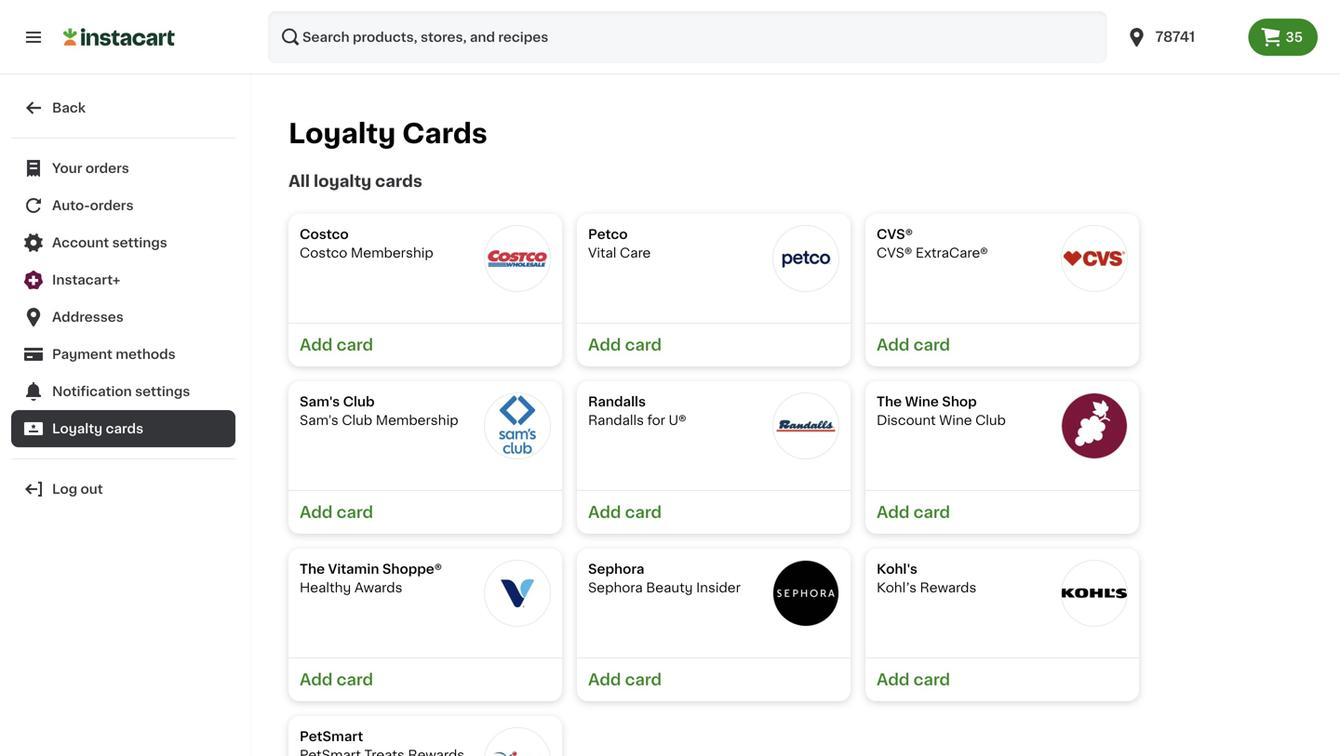 Task type: describe. For each thing, give the bounding box(es) containing it.
account settings
[[52, 236, 167, 249]]

add card for shop
[[877, 505, 951, 521]]

add card button for cvs® cvs® extracare®
[[866, 323, 1139, 367]]

add card button for the vitamin shoppe® healthy awards
[[289, 658, 562, 702]]

for
[[647, 414, 666, 427]]

notification settings
[[52, 385, 190, 398]]

the vitamin shoppe® image
[[484, 560, 551, 627]]

card for shop
[[914, 505, 951, 521]]

2 cvs® from the top
[[877, 247, 913, 260]]

instacart+ link
[[11, 262, 236, 299]]

add for the vitamin shoppe® healthy awards
[[300, 673, 333, 688]]

card for beauty
[[625, 673, 662, 688]]

add for sephora sephora beauty insider
[[588, 673, 621, 688]]

the vitamin shoppe® healthy awards
[[300, 563, 442, 595]]

2 sam's from the top
[[300, 414, 339, 427]]

add card button for sephora sephora beauty insider
[[577, 658, 851, 702]]

2 sephora from the top
[[588, 582, 643, 595]]

auto-orders link
[[11, 187, 236, 224]]

add card for beauty
[[588, 673, 662, 688]]

auto-
[[52, 199, 90, 212]]

the for the vitamin shoppe® healthy awards
[[300, 563, 325, 576]]

card for sam's
[[337, 505, 373, 521]]

account
[[52, 236, 109, 249]]

0 vertical spatial wine
[[905, 396, 939, 409]]

the for the wine shop discount wine club
[[877, 396, 902, 409]]

add for cvs® cvs® extracare®
[[877, 337, 910, 353]]

78741
[[1156, 30, 1196, 44]]

add card button for petco vital care
[[577, 323, 851, 367]]

add card for shoppe®
[[300, 673, 373, 688]]

add card button for sam's club sam's club membership
[[289, 491, 562, 534]]

rewards
[[920, 582, 977, 595]]

sephora sephora beauty insider
[[588, 563, 741, 595]]

2 costco from the top
[[300, 247, 348, 260]]

card for for
[[625, 505, 662, 521]]

shop
[[942, 396, 977, 409]]

back link
[[11, 89, 236, 127]]

membership inside costco costco membership
[[351, 247, 434, 260]]

1 vertical spatial wine
[[940, 414, 972, 427]]

1 cvs® from the top
[[877, 228, 913, 241]]

orders for auto-orders
[[90, 199, 134, 212]]

shoppe®
[[382, 563, 442, 576]]

log out link
[[11, 471, 236, 508]]

loyalty cards
[[52, 423, 143, 436]]

instacart+
[[52, 274, 120, 287]]

orders for your orders
[[86, 162, 129, 175]]

costco image
[[484, 225, 551, 292]]

petco vital care
[[588, 228, 651, 260]]

1 costco from the top
[[300, 228, 349, 241]]

vital
[[588, 247, 617, 260]]

loyalty cards
[[289, 121, 488, 147]]

back
[[52, 101, 86, 115]]

card for rewards
[[914, 673, 951, 688]]

beauty
[[646, 582, 693, 595]]

costco costco membership
[[300, 228, 434, 260]]

add for costco costco membership
[[300, 337, 333, 353]]

1 randalls from the top
[[588, 396, 646, 409]]

add card button for the wine shop discount wine club
[[866, 491, 1139, 534]]

awards
[[355, 582, 403, 595]]

petco
[[588, 228, 628, 241]]

add card for sam's
[[300, 505, 373, 521]]

addresses link
[[11, 299, 236, 336]]

club inside the wine shop discount wine club
[[976, 414, 1006, 427]]

card for shoppe®
[[337, 673, 373, 688]]

kohl's image
[[1061, 560, 1128, 627]]

petco image
[[773, 225, 840, 292]]

care
[[620, 247, 651, 260]]

add card button for randalls randalls for u®
[[577, 491, 851, 534]]

35 button
[[1249, 19, 1318, 56]]



Task type: vqa. For each thing, say whether or not it's contained in the screenshot.
All 'All'
no



Task type: locate. For each thing, give the bounding box(es) containing it.
loyalty
[[314, 174, 372, 189]]

1 vertical spatial sephora
[[588, 582, 643, 595]]

costco
[[300, 228, 349, 241], [300, 247, 348, 260]]

healthy
[[300, 582, 351, 595]]

1 horizontal spatial wine
[[940, 414, 972, 427]]

cards
[[375, 174, 422, 189], [106, 423, 143, 436]]

card for care
[[625, 337, 662, 353]]

u®
[[669, 414, 687, 427]]

kohl's kohl's rewards
[[877, 563, 977, 595]]

sam's club image
[[484, 393, 551, 460]]

cvs® right petco image
[[877, 228, 913, 241]]

settings inside "link"
[[135, 385, 190, 398]]

0 vertical spatial settings
[[112, 236, 167, 249]]

membership inside sam's club sam's club membership
[[376, 414, 459, 427]]

the up healthy
[[300, 563, 325, 576]]

vitamin
[[328, 563, 379, 576]]

loyalty up loyalty at the top of page
[[289, 121, 396, 147]]

out
[[81, 483, 103, 496]]

1 vertical spatial costco
[[300, 247, 348, 260]]

0 vertical spatial the
[[877, 396, 902, 409]]

orders up account settings
[[90, 199, 134, 212]]

Search field
[[268, 11, 1107, 63]]

1 78741 button from the left
[[1115, 11, 1249, 63]]

the inside the vitamin shoppe® healthy awards
[[300, 563, 325, 576]]

the wine shop discount wine club
[[877, 396, 1006, 427]]

randalls
[[588, 396, 646, 409], [588, 414, 644, 427]]

orders
[[86, 162, 129, 175], [90, 199, 134, 212]]

0 vertical spatial orders
[[86, 162, 129, 175]]

addresses
[[52, 311, 124, 324]]

randalls image
[[773, 393, 840, 460]]

settings
[[112, 236, 167, 249], [135, 385, 190, 398]]

cvs® left extracare®
[[877, 247, 913, 260]]

add card for membership
[[300, 337, 373, 353]]

1 sam's from the top
[[300, 396, 340, 409]]

add card for rewards
[[877, 673, 951, 688]]

loyalty
[[289, 121, 396, 147], [52, 423, 103, 436]]

settings down methods
[[135, 385, 190, 398]]

add card button for kohl's kohl's rewards
[[866, 658, 1139, 702]]

payment methods link
[[11, 336, 236, 373]]

membership
[[351, 247, 434, 260], [376, 414, 459, 427]]

settings for notification settings
[[135, 385, 190, 398]]

add card for extracare®
[[877, 337, 951, 353]]

payment methods
[[52, 348, 176, 361]]

add for kohl's kohl's rewards
[[877, 673, 910, 688]]

cards
[[402, 121, 488, 147]]

all
[[289, 174, 310, 189]]

0 vertical spatial randalls
[[588, 396, 646, 409]]

kohl's
[[877, 563, 918, 576]]

loyalty for loyalty cards
[[52, 423, 103, 436]]

all loyalty cards
[[289, 174, 422, 189]]

discount
[[877, 414, 936, 427]]

add for sam's club sam's club membership
[[300, 505, 333, 521]]

auto-orders
[[52, 199, 134, 212]]

extracare®
[[916, 247, 988, 260]]

add for randalls randalls for u®
[[588, 505, 621, 521]]

add card button for costco costco membership
[[289, 323, 562, 367]]

1 vertical spatial sam's
[[300, 414, 339, 427]]

cards down loyalty cards
[[375, 174, 422, 189]]

notification
[[52, 385, 132, 398]]

settings up instacart+ link
[[112, 236, 167, 249]]

1 vertical spatial the
[[300, 563, 325, 576]]

add card button
[[289, 323, 562, 367], [577, 323, 851, 367], [866, 323, 1139, 367], [289, 491, 562, 534], [577, 491, 851, 534], [866, 491, 1139, 534], [289, 658, 562, 702], [577, 658, 851, 702], [866, 658, 1139, 702]]

1 vertical spatial membership
[[376, 414, 459, 427]]

0 vertical spatial sam's
[[300, 396, 340, 409]]

1 vertical spatial settings
[[135, 385, 190, 398]]

card for extracare®
[[914, 337, 951, 353]]

0 vertical spatial sephora
[[588, 563, 645, 576]]

cvs®
[[877, 228, 913, 241], [877, 247, 913, 260]]

the wine shop image
[[1061, 393, 1128, 460]]

the
[[877, 396, 902, 409], [300, 563, 325, 576]]

sephora
[[588, 563, 645, 576], [588, 582, 643, 595]]

0 horizontal spatial wine
[[905, 396, 939, 409]]

1 sephora from the top
[[588, 563, 645, 576]]

1 vertical spatial cvs®
[[877, 247, 913, 260]]

add for the wine shop discount wine club
[[877, 505, 910, 521]]

1 horizontal spatial cards
[[375, 174, 422, 189]]

0 horizontal spatial the
[[300, 563, 325, 576]]

None search field
[[268, 11, 1107, 63]]

0 horizontal spatial loyalty
[[52, 423, 103, 436]]

0 vertical spatial cards
[[375, 174, 422, 189]]

instacart logo image
[[63, 26, 175, 48]]

1 horizontal spatial loyalty
[[289, 121, 396, 147]]

your orders link
[[11, 150, 236, 187]]

account settings link
[[11, 224, 236, 262]]

sam's club sam's club membership
[[300, 396, 459, 427]]

cards down notification settings "link"
[[106, 423, 143, 436]]

loyalty down notification
[[52, 423, 103, 436]]

add for petco vital care
[[588, 337, 621, 353]]

the up discount
[[877, 396, 902, 409]]

2 78741 button from the left
[[1126, 11, 1238, 63]]

1 vertical spatial orders
[[90, 199, 134, 212]]

kohl's
[[877, 582, 917, 595]]

add card for care
[[588, 337, 662, 353]]

settings for account settings
[[112, 236, 167, 249]]

35
[[1286, 31, 1303, 44]]

your
[[52, 162, 82, 175]]

2 randalls from the top
[[588, 414, 644, 427]]

methods
[[116, 348, 176, 361]]

your orders
[[52, 162, 129, 175]]

petsmart
[[300, 731, 363, 744]]

0 vertical spatial membership
[[351, 247, 434, 260]]

log
[[52, 483, 77, 496]]

loyalty cards link
[[11, 411, 236, 448]]

wine
[[905, 396, 939, 409], [940, 414, 972, 427]]

payment
[[52, 348, 112, 361]]

cvs® cvs® extracare®
[[877, 228, 988, 260]]

1 vertical spatial loyalty
[[52, 423, 103, 436]]

0 vertical spatial costco
[[300, 228, 349, 241]]

wine down shop
[[940, 414, 972, 427]]

log out
[[52, 483, 103, 496]]

add card
[[300, 337, 373, 353], [588, 337, 662, 353], [877, 337, 951, 353], [300, 505, 373, 521], [588, 505, 662, 521], [877, 505, 951, 521], [300, 673, 373, 688], [588, 673, 662, 688], [877, 673, 951, 688]]

add card for for
[[588, 505, 662, 521]]

orders up auto-orders
[[86, 162, 129, 175]]

1 horizontal spatial the
[[877, 396, 902, 409]]

loyalty for loyalty cards
[[289, 121, 396, 147]]

sam's
[[300, 396, 340, 409], [300, 414, 339, 427]]

randalls randalls for u®
[[588, 396, 687, 427]]

1 vertical spatial randalls
[[588, 414, 644, 427]]

sephora image
[[773, 560, 840, 627]]

0 horizontal spatial cards
[[106, 423, 143, 436]]

add
[[300, 337, 333, 353], [588, 337, 621, 353], [877, 337, 910, 353], [300, 505, 333, 521], [588, 505, 621, 521], [877, 505, 910, 521], [300, 673, 333, 688], [588, 673, 621, 688], [877, 673, 910, 688]]

notification settings link
[[11, 373, 236, 411]]

cvs® image
[[1061, 225, 1128, 292]]

wine up discount
[[905, 396, 939, 409]]

card
[[337, 337, 373, 353], [625, 337, 662, 353], [914, 337, 951, 353], [337, 505, 373, 521], [625, 505, 662, 521], [914, 505, 951, 521], [337, 673, 373, 688], [625, 673, 662, 688], [914, 673, 951, 688]]

1 vertical spatial cards
[[106, 423, 143, 436]]

the inside the wine shop discount wine club
[[877, 396, 902, 409]]

card for membership
[[337, 337, 373, 353]]

0 vertical spatial loyalty
[[289, 121, 396, 147]]

78741 button
[[1115, 11, 1249, 63], [1126, 11, 1238, 63]]

insider
[[696, 582, 741, 595]]

club
[[343, 396, 375, 409], [342, 414, 373, 427], [976, 414, 1006, 427]]

0 vertical spatial cvs®
[[877, 228, 913, 241]]



